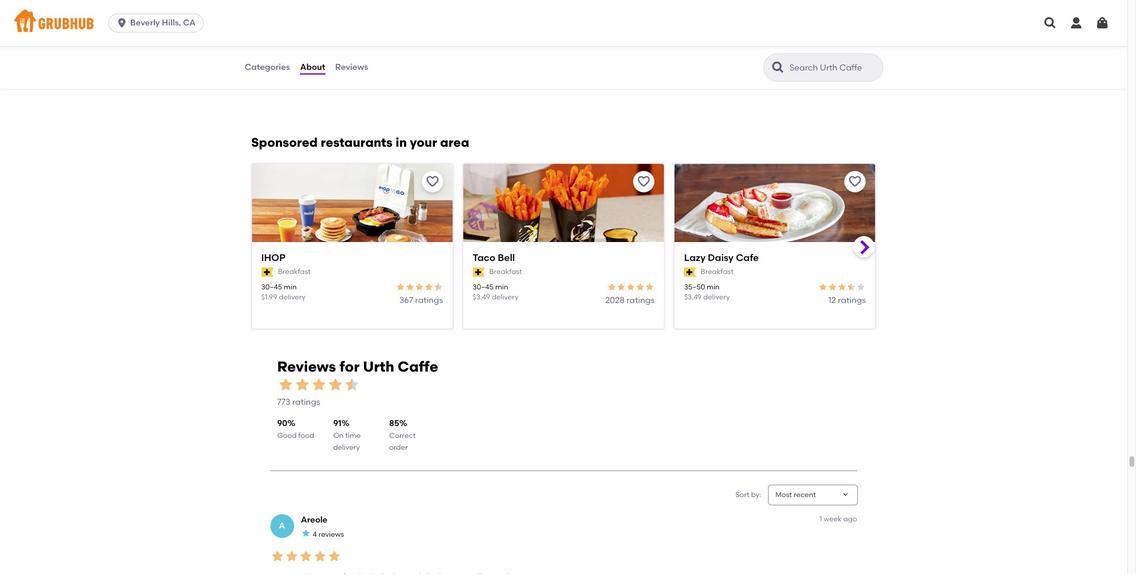 Task type: locate. For each thing, give the bounding box(es) containing it.
2 horizontal spatial save this restaurant image
[[849, 175, 863, 189]]

1 horizontal spatial subscription pass image
[[685, 268, 697, 277]]

ihop logo image
[[252, 164, 453, 263]]

min inside 30–45 min $1.99 delivery
[[284, 283, 297, 291]]

breakfast down bell
[[490, 268, 522, 276]]

min down bell
[[496, 283, 508, 291]]

by:
[[752, 491, 762, 499]]

for
[[340, 358, 360, 375]]

0 horizontal spatial breakfast
[[278, 268, 311, 276]]

1 horizontal spatial svg image
[[1044, 16, 1058, 30]]

1 subscription pass image from the left
[[473, 268, 485, 277]]

3 save this restaurant image from the left
[[849, 175, 863, 189]]

$3.49 inside 35–50 min $3.49 delivery
[[685, 293, 702, 302]]

3 breakfast from the left
[[701, 268, 734, 276]]

reviews
[[319, 530, 344, 539]]

on
[[333, 432, 344, 440]]

$3.49 for taco bell
[[473, 293, 490, 302]]

min down ihop
[[284, 283, 297, 291]]

beverly
[[130, 18, 160, 28]]

delivery down time
[[333, 444, 360, 452]]

1 horizontal spatial breakfast
[[490, 268, 522, 276]]

reviews for reviews
[[335, 62, 368, 72]]

2 svg image from the left
[[1096, 16, 1110, 30]]

30–45
[[261, 283, 282, 291], [473, 283, 494, 291]]

svg image
[[1044, 16, 1058, 30], [116, 17, 128, 29]]

ratings for ihop
[[415, 296, 443, 306]]

good
[[277, 432, 297, 440]]

1 horizontal spatial min
[[496, 283, 508, 291]]

2 save this restaurant image from the left
[[637, 175, 651, 189]]

delivery
[[279, 293, 306, 302], [492, 293, 519, 302], [704, 293, 730, 302], [333, 444, 360, 452]]

30–45 inside 30–45 min $3.49 delivery
[[473, 283, 494, 291]]

reviews
[[335, 62, 368, 72], [277, 358, 336, 375]]

delivery down 35–50
[[704, 293, 730, 302]]

2 min from the left
[[496, 283, 508, 291]]

$3.49 down 35–50
[[685, 293, 702, 302]]

$3.49
[[473, 293, 490, 302], [685, 293, 702, 302]]

30–45 down taco
[[473, 283, 494, 291]]

subscription pass image for taco
[[473, 268, 485, 277]]

breakfast
[[278, 268, 311, 276], [490, 268, 522, 276], [701, 268, 734, 276]]

lazy
[[685, 252, 706, 263]]

beverly hills, ca button
[[108, 14, 208, 33]]

breakfast up 30–45 min $1.99 delivery on the left
[[278, 268, 311, 276]]

ratings
[[415, 296, 443, 306], [627, 296, 655, 306], [839, 296, 867, 306], [292, 397, 320, 407]]

subscription pass image up 35–50
[[685, 268, 697, 277]]

0 horizontal spatial save this restaurant button
[[422, 171, 443, 192]]

in
[[396, 135, 407, 150]]

90 good food
[[277, 419, 314, 440]]

0 vertical spatial reviews
[[335, 62, 368, 72]]

reviews right about
[[335, 62, 368, 72]]

2 30–45 from the left
[[473, 283, 494, 291]]

breakfast for taco bell
[[490, 268, 522, 276]]

save this restaurant image for taco
[[637, 175, 651, 189]]

1 min from the left
[[284, 283, 297, 291]]

breakfast down daisy on the right
[[701, 268, 734, 276]]

1 svg image from the left
[[1070, 16, 1084, 30]]

2 horizontal spatial save this restaurant button
[[845, 171, 867, 192]]

a
[[279, 521, 285, 531]]

order
[[390, 444, 408, 452]]

3 save this restaurant button from the left
[[845, 171, 867, 192]]

35–50
[[685, 283, 706, 291]]

min
[[284, 283, 297, 291], [496, 283, 508, 291], [707, 283, 720, 291]]

areole
[[301, 515, 328, 525]]

delivery inside 30–45 min $3.49 delivery
[[492, 293, 519, 302]]

1 vertical spatial reviews
[[277, 358, 336, 375]]

1 $3.49 from the left
[[473, 293, 490, 302]]

3 min from the left
[[707, 283, 720, 291]]

2 horizontal spatial min
[[707, 283, 720, 291]]

ratings right 12
[[839, 296, 867, 306]]

0 horizontal spatial min
[[284, 283, 297, 291]]

min inside 30–45 min $3.49 delivery
[[496, 283, 508, 291]]

2028 ratings
[[606, 296, 655, 306]]

lazy daisy cafe
[[685, 252, 759, 263]]

1 horizontal spatial svg image
[[1096, 16, 1110, 30]]

reviews up 773 ratings
[[277, 358, 336, 375]]

ihop link
[[261, 252, 443, 265]]

reviews inside button
[[335, 62, 368, 72]]

$3.49 inside 30–45 min $3.49 delivery
[[473, 293, 490, 302]]

85 correct order
[[390, 419, 416, 452]]

breakfast for lazy daisy cafe
[[701, 268, 734, 276]]

1 horizontal spatial $3.49
[[685, 293, 702, 302]]

1 horizontal spatial save this restaurant image
[[637, 175, 651, 189]]

1 horizontal spatial 30–45
[[473, 283, 494, 291]]

773 ratings
[[277, 397, 320, 407]]

30–45 min $1.99 delivery
[[261, 283, 306, 302]]

ratings right "2028" in the bottom of the page
[[627, 296, 655, 306]]

0 horizontal spatial save this restaurant image
[[426, 175, 440, 189]]

1 horizontal spatial save this restaurant button
[[634, 171, 655, 192]]

delivery for lazy daisy cafe
[[704, 293, 730, 302]]

0 horizontal spatial $3.49
[[473, 293, 490, 302]]

taco
[[473, 252, 496, 263]]

caffe
[[398, 358, 438, 375]]

min right 35–50
[[707, 283, 720, 291]]

91
[[333, 419, 342, 429]]

1
[[820, 515, 823, 523]]

min inside 35–50 min $3.49 delivery
[[707, 283, 720, 291]]

30–45 min $3.49 delivery
[[473, 283, 519, 302]]

2 subscription pass image from the left
[[685, 268, 697, 277]]

0 horizontal spatial subscription pass image
[[473, 268, 485, 277]]

beverly hills, ca
[[130, 18, 196, 28]]

$3.49 down taco
[[473, 293, 490, 302]]

subscription pass image down taco
[[473, 268, 485, 277]]

91 on time delivery
[[333, 419, 361, 452]]

subscription pass image
[[473, 268, 485, 277], [685, 268, 697, 277]]

367 ratings
[[400, 296, 443, 306]]

1 breakfast from the left
[[278, 268, 311, 276]]

sponsored restaurants in your area
[[251, 135, 470, 150]]

30–45 inside 30–45 min $1.99 delivery
[[261, 283, 282, 291]]

1 save this restaurant button from the left
[[422, 171, 443, 192]]

0 horizontal spatial 30–45
[[261, 283, 282, 291]]

30–45 for ihop
[[261, 283, 282, 291]]

ratings right 367
[[415, 296, 443, 306]]

min for lazy daisy cafe
[[707, 283, 720, 291]]

taco bell logo image
[[464, 164, 664, 263]]

2 horizontal spatial breakfast
[[701, 268, 734, 276]]

2 breakfast from the left
[[490, 268, 522, 276]]

delivery down bell
[[492, 293, 519, 302]]

save this restaurant image
[[426, 175, 440, 189], [637, 175, 651, 189], [849, 175, 863, 189]]

ca
[[183, 18, 196, 28]]

svg image
[[1070, 16, 1084, 30], [1096, 16, 1110, 30]]

breakfast for ihop
[[278, 268, 311, 276]]

delivery inside 35–50 min $3.49 delivery
[[704, 293, 730, 302]]

min for ihop
[[284, 283, 297, 291]]

2 save this restaurant button from the left
[[634, 171, 655, 192]]

ratings right 773
[[292, 397, 320, 407]]

1 30–45 from the left
[[261, 283, 282, 291]]

save this restaurant button
[[422, 171, 443, 192], [634, 171, 655, 192], [845, 171, 867, 192]]

0 horizontal spatial svg image
[[116, 17, 128, 29]]

$3.49 for lazy daisy cafe
[[685, 293, 702, 302]]

0 horizontal spatial svg image
[[1070, 16, 1084, 30]]

lazy daisy cafe link
[[685, 252, 867, 265]]

30–45 up $1.99
[[261, 283, 282, 291]]

reviews button
[[335, 46, 369, 89]]

delivery inside 30–45 min $1.99 delivery
[[279, 293, 306, 302]]

correct
[[390, 432, 416, 440]]

delivery right $1.99
[[279, 293, 306, 302]]

min for taco bell
[[496, 283, 508, 291]]

star icon image
[[396, 282, 405, 292], [405, 282, 415, 292], [415, 282, 424, 292], [424, 282, 434, 292], [434, 282, 443, 292], [434, 282, 443, 292], [608, 282, 617, 292], [617, 282, 627, 292], [627, 282, 636, 292], [636, 282, 645, 292], [645, 282, 655, 292], [819, 282, 829, 292], [829, 282, 838, 292], [838, 282, 848, 292], [848, 282, 857, 292], [848, 282, 857, 292], [857, 282, 867, 292], [277, 376, 294, 393], [294, 376, 311, 393], [311, 376, 327, 393], [327, 376, 344, 393], [344, 376, 360, 393], [344, 376, 360, 393], [301, 529, 311, 538], [270, 549, 285, 563], [285, 549, 299, 563], [299, 549, 313, 563], [313, 549, 327, 563], [327, 549, 341, 563]]

2 $3.49 from the left
[[685, 293, 702, 302]]

area
[[440, 135, 470, 150]]

delivery inside 91 on time delivery
[[333, 444, 360, 452]]



Task type: vqa. For each thing, say whether or not it's contained in the screenshot.
THE YOUR
yes



Task type: describe. For each thing, give the bounding box(es) containing it.
categories
[[245, 62, 290, 72]]

save this restaurant button for lazy
[[845, 171, 867, 192]]

time
[[345, 432, 361, 440]]

restaurants
[[321, 135, 393, 150]]

subscription pass image for lazy
[[685, 268, 697, 277]]

most recent
[[776, 491, 817, 499]]

90
[[277, 419, 288, 429]]

1 week ago
[[820, 515, 858, 523]]

about button
[[300, 46, 326, 89]]

12 ratings
[[829, 296, 867, 306]]

367
[[400, 296, 413, 306]]

hills,
[[162, 18, 181, 28]]

35–50 min $3.49 delivery
[[685, 283, 730, 302]]

urth
[[363, 358, 394, 375]]

Sort by: field
[[776, 490, 817, 500]]

week
[[824, 515, 842, 523]]

ihop
[[261, 252, 286, 263]]

12
[[829, 296, 837, 306]]

categories button
[[244, 46, 291, 89]]

save this restaurant button for taco
[[634, 171, 655, 192]]

save this restaurant image for lazy
[[849, 175, 863, 189]]

sort by:
[[736, 491, 762, 499]]

reviews for urth caffe
[[277, 358, 438, 375]]

1 save this restaurant image from the left
[[426, 175, 440, 189]]

bell
[[498, 252, 515, 263]]

cafe
[[736, 252, 759, 263]]

30–45 for taco bell
[[473, 283, 494, 291]]

recent
[[794, 491, 817, 499]]

Search Urth Caffe search field
[[789, 62, 880, 73]]

4
[[313, 530, 317, 539]]

caret down icon image
[[841, 490, 851, 500]]

daisy
[[708, 252, 734, 263]]

about
[[300, 62, 325, 72]]

food
[[299, 432, 314, 440]]

your
[[410, 135, 437, 150]]

search icon image
[[771, 60, 785, 75]]

ratings for lazy daisy cafe
[[839, 296, 867, 306]]

ago
[[844, 515, 858, 523]]

lazy daisy cafe logo image
[[675, 164, 876, 263]]

$1.99
[[261, 293, 277, 302]]

taco bell
[[473, 252, 515, 263]]

main navigation navigation
[[0, 0, 1128, 46]]

most
[[776, 491, 793, 499]]

2028
[[606, 296, 625, 306]]

subscription pass image
[[261, 268, 273, 277]]

sort
[[736, 491, 750, 499]]

ratings for taco bell
[[627, 296, 655, 306]]

85
[[390, 419, 399, 429]]

taco bell link
[[473, 252, 655, 265]]

4 reviews
[[313, 530, 344, 539]]

reviews for reviews for urth caffe
[[277, 358, 336, 375]]

delivery for taco bell
[[492, 293, 519, 302]]

delivery for ihop
[[279, 293, 306, 302]]

svg image inside beverly hills, ca button
[[116, 17, 128, 29]]

sponsored
[[251, 135, 318, 150]]

773
[[277, 397, 290, 407]]



